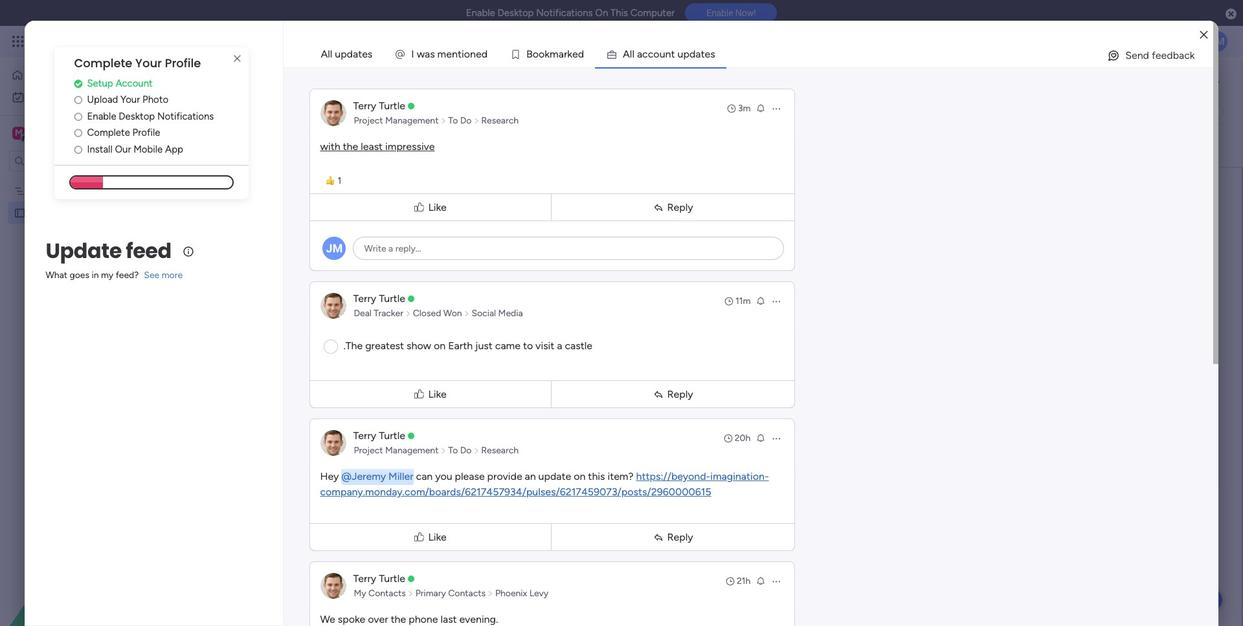 Task type: locate. For each thing, give the bounding box(es) containing it.
1 like from the top
[[428, 201, 447, 213]]

2 horizontal spatial d
[[689, 48, 696, 60]]

main table button
[[247, 101, 309, 122]]

0 vertical spatial research link
[[479, 115, 521, 128]]

main
[[257, 106, 276, 117], [30, 127, 52, 139]]

home option
[[8, 65, 157, 85]]

0 horizontal spatial contacts
[[368, 589, 406, 600]]

phone
[[409, 614, 438, 626]]

1 horizontal spatial workforms
[[368, 106, 414, 117]]

contacts for primary contacts
[[448, 589, 486, 600]]

3 like from the top
[[428, 531, 447, 544]]

terry turtle
[[353, 100, 405, 112], [353, 293, 405, 305], [353, 430, 405, 442], [353, 573, 405, 585]]

1 vertical spatial do
[[460, 445, 472, 456]]

work for my
[[44, 91, 64, 102]]

my
[[30, 91, 42, 102], [354, 589, 366, 600]]

circle o image
[[74, 95, 82, 105], [74, 112, 82, 122], [74, 128, 82, 138]]

to do for hey
[[448, 445, 472, 456]]

0 horizontal spatial n
[[452, 48, 458, 60]]

2 reply from the top
[[667, 388, 693, 400]]

0 vertical spatial see
[[226, 36, 242, 47]]

2 vertical spatial like button
[[313, 518, 548, 557]]

1 vertical spatial reply button
[[554, 384, 792, 405]]

0 horizontal spatial the
[[343, 140, 358, 153]]

reminder image
[[756, 103, 766, 113]]

my work link
[[8, 87, 157, 107]]

my contacts
[[354, 589, 406, 600]]

terry turtle link up the with the least impressive
[[353, 100, 405, 112]]

enable
[[466, 7, 495, 19], [706, 8, 733, 18], [87, 111, 116, 122]]

select product image
[[12, 35, 25, 48]]

form
[[246, 67, 298, 96], [216, 106, 237, 117], [52, 207, 73, 218]]

1 horizontal spatial d
[[578, 48, 584, 60]]

slider arrow image for we spoke over the phone last evening.
[[408, 588, 413, 601]]

https://beyond-
[[636, 471, 710, 483]]

research for with the least impressive
[[481, 115, 519, 126]]

0 horizontal spatial profile
[[132, 127, 160, 139]]

main left table
[[257, 106, 276, 117]]

1 u from the left
[[660, 48, 665, 60]]

home
[[28, 69, 53, 80]]

2 horizontal spatial enable
[[706, 8, 733, 18]]

2 k from the left
[[567, 48, 572, 60]]

0 horizontal spatial work
[[44, 91, 64, 102]]

see left more
[[144, 270, 159, 281]]

0 vertical spatial complete
[[74, 55, 132, 71]]

1 vertical spatial like button
[[313, 375, 548, 414]]

see up 'dapulse x slim' icon
[[226, 36, 242, 47]]

project management down search in workspace field
[[30, 185, 115, 196]]

0 vertical spatial to
[[448, 115, 458, 126]]

research right add view image
[[481, 115, 519, 126]]

notifications for enable desktop notifications
[[157, 111, 214, 122]]

options image right 21h in the bottom of the page
[[771, 577, 782, 587]]

like button
[[313, 188, 548, 227], [313, 375, 548, 414], [313, 518, 548, 557]]

contacts up over
[[368, 589, 406, 600]]

1 vertical spatial work
[[44, 91, 64, 102]]

1 horizontal spatial t
[[671, 48, 675, 60]]

plans
[[244, 36, 266, 47]]

m for a
[[550, 48, 559, 60]]

1 vertical spatial reply
[[667, 388, 693, 400]]

enable up i w a s m e n t i o n e d
[[466, 7, 495, 19]]

1 vertical spatial project management
[[30, 185, 115, 196]]

like button for .the greatest show on earth just came to visit a castle
[[313, 375, 548, 414]]

least
[[361, 140, 383, 153]]

3 terry turtle link from the top
[[353, 430, 405, 442]]

1 vertical spatial project management link
[[352, 445, 441, 458]]

new right public board icon
[[30, 207, 49, 218]]

workforms inside "button"
[[368, 106, 414, 117]]

management up miller
[[385, 445, 439, 456]]

1 circle o image from the top
[[74, 95, 82, 105]]

0 vertical spatial to do link
[[446, 115, 474, 128]]

closed won
[[413, 308, 462, 319]]

deal
[[354, 308, 372, 319]]

u left the p
[[660, 48, 665, 60]]

to
[[523, 340, 533, 352]]

3 reminder image from the top
[[756, 576, 766, 587]]

reminder image right the 11m at right
[[756, 296, 766, 306]]

to do link
[[446, 115, 474, 128], [446, 445, 474, 458]]

1 vertical spatial my
[[354, 589, 366, 600]]

enable left the now!
[[706, 8, 733, 18]]

like button down the "show"
[[313, 375, 548, 414]]

0 vertical spatial new form
[[197, 67, 298, 96]]

your
[[135, 55, 162, 71], [120, 94, 140, 106]]

terry for with the least impressive
[[353, 100, 376, 112]]

work inside option
[[44, 91, 64, 102]]

1 vertical spatial workforms
[[222, 139, 275, 152]]

reply
[[667, 201, 693, 213], [667, 388, 693, 400], [667, 531, 693, 544]]

to do up please
[[448, 445, 472, 456]]

circle o image inside "upload your photo" link
[[74, 95, 82, 105]]

reply button
[[554, 197, 792, 218], [554, 384, 792, 405], [554, 527, 792, 548]]

social
[[472, 308, 496, 319]]

turtle up the with the least impressive
[[379, 100, 405, 112]]

to up the you
[[448, 445, 458, 456]]

2 circle o image from the top
[[74, 112, 82, 122]]

setup account
[[87, 78, 153, 89]]

work down home
[[44, 91, 64, 102]]

over
[[368, 614, 388, 626]]

1 vertical spatial notifications
[[157, 111, 214, 122]]

write
[[364, 243, 386, 254]]

your down account
[[120, 94, 140, 106]]

notifications left on
[[536, 7, 593, 19]]

install
[[87, 144, 112, 155]]

form right public board icon
[[52, 207, 73, 218]]

e right the p
[[705, 48, 710, 60]]

main inside workspace selection element
[[30, 127, 52, 139]]

workforms up the with the least impressive
[[368, 106, 414, 117]]

1 vertical spatial research link
[[479, 445, 521, 458]]

my inside option
[[30, 91, 42, 102]]

2 vertical spatial reply button
[[554, 527, 792, 548]]

e right r at the top of page
[[572, 48, 578, 60]]

circle o image down the check circle "image"
[[74, 95, 82, 105]]

project management link for with the least impressive
[[352, 115, 441, 128]]

0 horizontal spatial t
[[458, 48, 462, 60]]

1 vertical spatial main
[[30, 127, 52, 139]]

e left i at the left
[[446, 48, 452, 60]]

do up please
[[460, 445, 472, 456]]

0 vertical spatial reminder image
[[756, 296, 766, 306]]

n left the p
[[665, 48, 671, 60]]

2 vertical spatial project management
[[354, 445, 439, 456]]

3 terry from the top
[[353, 430, 376, 442]]

2 m from the left
[[550, 48, 559, 60]]

a right i
[[425, 48, 430, 60]]

turtle for hey
[[379, 430, 405, 442]]

21h
[[737, 576, 751, 587]]

circle o image inside complete profile link
[[74, 128, 82, 138]]

3 circle o image from the top
[[74, 128, 82, 138]]

a right b
[[559, 48, 564, 60]]

main workspace
[[30, 127, 106, 139]]

0 horizontal spatial notifications
[[157, 111, 214, 122]]

terry up @jeremy
[[353, 430, 376, 442]]

0 vertical spatial profile
[[165, 55, 201, 71]]

enable now!
[[706, 8, 756, 18]]

s right the p
[[710, 48, 715, 60]]

3 reply button from the top
[[554, 527, 792, 548]]

1 horizontal spatial desktop
[[498, 7, 534, 19]]

1 k from the left
[[545, 48, 550, 60]]

research link up the "provide" on the bottom left of page
[[479, 445, 521, 458]]

account
[[115, 78, 153, 89]]

options image
[[771, 104, 782, 114], [771, 297, 782, 307], [771, 434, 782, 444], [771, 577, 782, 587]]

2 s from the left
[[710, 48, 715, 60]]

r
[[564, 48, 567, 60]]

0 horizontal spatial m
[[437, 48, 446, 60]]

1 vertical spatial to
[[448, 445, 458, 456]]

1 vertical spatial to do link
[[446, 445, 474, 458]]

the right with
[[343, 140, 358, 153]]

project management for hey
[[354, 445, 439, 456]]

my down home
[[30, 91, 42, 102]]

to for hey
[[448, 445, 458, 456]]

a right visit
[[557, 340, 562, 352]]

3 o from the left
[[539, 48, 545, 60]]

0 vertical spatial project management link
[[352, 115, 441, 128]]

2 vertical spatial like
[[428, 531, 447, 544]]

work up complete your profile
[[105, 34, 128, 49]]

3 t from the left
[[701, 48, 705, 60]]

1 vertical spatial like
[[428, 388, 447, 400]]

2 reminder image from the top
[[756, 433, 766, 443]]

0 vertical spatial notifications
[[536, 7, 593, 19]]

main for main workspace
[[30, 127, 52, 139]]

circle o image for complete
[[74, 128, 82, 138]]

contacts inside primary contacts link
[[448, 589, 486, 600]]

1 d from the left
[[481, 48, 488, 60]]

terry
[[353, 100, 376, 112], [353, 293, 376, 305], [353, 430, 376, 442], [353, 573, 376, 585]]

desktop up b
[[498, 7, 534, 19]]

1 horizontal spatial my
[[354, 589, 366, 600]]

contacts inside my contacts link
[[368, 589, 406, 600]]

workforms
[[368, 106, 414, 117], [222, 139, 275, 152]]

1 horizontal spatial see
[[226, 36, 242, 47]]

feedback
[[1152, 49, 1195, 62]]

slider arrow image left phoenix at the bottom
[[488, 588, 493, 601]]

project management link
[[352, 115, 441, 128], [352, 445, 441, 458]]

2 vertical spatial reply
[[667, 531, 693, 544]]

2 to from the top
[[448, 445, 458, 456]]

main inside main table button
[[257, 106, 276, 117]]

research for hey
[[481, 445, 519, 456]]

1 vertical spatial circle o image
[[74, 112, 82, 122]]

l right the a
[[632, 48, 634, 60]]

1 reply button from the top
[[554, 197, 792, 218]]

0 vertical spatial workforms
[[368, 106, 414, 117]]

1 contacts from the left
[[368, 589, 406, 600]]

2 research from the top
[[481, 445, 519, 456]]

options image right the 11m at right
[[771, 297, 782, 307]]

options image for we spoke over the phone last evening.
[[771, 577, 782, 587]]

upload your photo link
[[74, 93, 249, 107]]

slider arrow image for we spoke over the phone last evening.
[[488, 588, 493, 601]]

o left r at the top of page
[[533, 48, 539, 60]]

1 horizontal spatial main
[[257, 106, 276, 117]]

1 horizontal spatial u
[[678, 48, 683, 60]]

1 horizontal spatial k
[[567, 48, 572, 60]]

1 vertical spatial reminder image
[[756, 433, 766, 443]]

1 horizontal spatial form
[[216, 106, 237, 117]]

1 vertical spatial new form
[[30, 207, 73, 218]]

4 turtle from the top
[[379, 573, 405, 585]]

impressive
[[385, 140, 435, 153]]

dapulse close image
[[1226, 8, 1237, 21]]

send
[[1125, 49, 1149, 62]]

upload your photo
[[87, 94, 168, 106]]

1 t from the left
[[458, 48, 462, 60]]

project down search in workspace field
[[30, 185, 60, 196]]

1 vertical spatial the
[[391, 614, 406, 626]]

project
[[354, 115, 383, 126], [30, 185, 60, 196], [354, 445, 383, 456]]

profile down management at the top of the page
[[165, 55, 201, 71]]

1 to do link from the top
[[446, 115, 474, 128]]

2 turtle from the top
[[379, 293, 405, 305]]

terry turtle up my contacts
[[353, 573, 405, 585]]

to do
[[448, 115, 472, 126], [448, 445, 472, 456]]

new form
[[197, 67, 298, 96], [30, 207, 73, 218]]

enable inside "button"
[[706, 8, 733, 18]]

primary contacts link
[[413, 588, 488, 601]]

with the least impressive
[[320, 140, 435, 153]]

desktop down upload your photo
[[119, 111, 155, 122]]

0 horizontal spatial my
[[30, 91, 42, 102]]

company.monday.com/boards/6217457934/pulses/6217459073/posts/2960000615
[[320, 486, 711, 499]]

complete up the "setup"
[[74, 55, 132, 71]]

slider arrow image left closed
[[405, 308, 411, 320]]

you have no submissions yet illustration image
[[569, 275, 844, 469]]

d right i at the left
[[481, 48, 488, 60]]

0 horizontal spatial enable
[[87, 111, 116, 122]]

2 research link from the top
[[479, 445, 521, 458]]

your for profile
[[135, 55, 162, 71]]

2 terry turtle link from the top
[[353, 293, 405, 305]]

project management
[[354, 115, 439, 126], [30, 185, 115, 196], [354, 445, 439, 456]]

0 horizontal spatial main
[[30, 127, 52, 139]]

have
[[633, 481, 666, 500]]

0 vertical spatial to do
[[448, 115, 472, 126]]

t right w
[[458, 48, 462, 60]]

my work
[[30, 91, 64, 102]]

turtle up tracker
[[379, 293, 405, 305]]

2 c from the left
[[648, 48, 653, 60]]

s right w
[[430, 48, 435, 60]]

collapse board header image
[[1210, 106, 1220, 117]]

slider arrow image up hey @jeremy miller can you please provide an update on this item?
[[474, 445, 479, 458]]

jeremy miller image
[[1207, 31, 1228, 52]]

1 terry turtle from the top
[[353, 100, 405, 112]]

circle o image up circle o image
[[74, 128, 82, 138]]

m left r at the top of page
[[550, 48, 559, 60]]

3 d from the left
[[689, 48, 696, 60]]

update feed
[[46, 237, 171, 266]]

reminder image right 20h
[[756, 433, 766, 443]]

2 do from the top
[[460, 445, 472, 456]]

0 horizontal spatial s
[[430, 48, 435, 60]]

0 vertical spatial my
[[30, 91, 42, 102]]

turtle for .the greatest show on earth just came to visit a castle
[[379, 293, 405, 305]]

results button
[[309, 101, 358, 122]]

project inside list box
[[30, 185, 60, 196]]

1 horizontal spatial enable
[[466, 7, 495, 19]]

0 vertical spatial circle o image
[[74, 95, 82, 105]]

like button up primary
[[313, 518, 548, 557]]

4 terry from the top
[[353, 573, 376, 585]]

profile
[[165, 55, 201, 71], [132, 127, 160, 139]]

form down the new form field
[[216, 106, 237, 117]]

management for with the least impressive
[[385, 115, 439, 126]]

terry turtle link up "@jeremy miller" link
[[353, 430, 405, 442]]

option
[[0, 179, 165, 182]]

2 l from the left
[[632, 48, 634, 60]]

2 project management link from the top
[[352, 445, 441, 458]]

to left add view image
[[448, 115, 458, 126]]

list box
[[0, 177, 165, 398]]

terry turtle up "@jeremy miller" link
[[353, 430, 405, 442]]

like for hey
[[428, 531, 447, 544]]

u right the a
[[678, 48, 683, 60]]

1 vertical spatial see
[[144, 270, 159, 281]]

turtle for with the least impressive
[[379, 100, 405, 112]]

terry turtle for we spoke over the phone last evening.
[[353, 573, 405, 585]]

4 o from the left
[[653, 48, 660, 60]]

terry up my contacts
[[353, 573, 376, 585]]

https://beyond-imagination- company.monday.com/boards/6217457934/pulses/6217459073/posts/2960000615
[[320, 471, 769, 499]]

0 horizontal spatial on
[[434, 340, 446, 352]]

o right b
[[539, 48, 545, 60]]

3 turtle from the top
[[379, 430, 405, 442]]

your up setup account link
[[135, 55, 162, 71]]

contacts up evening.
[[448, 589, 486, 600]]

0 vertical spatial your
[[135, 55, 162, 71]]

computer
[[630, 7, 675, 19]]

1 vertical spatial on
[[574, 471, 586, 483]]

0 vertical spatial management
[[385, 115, 439, 126]]

1 vertical spatial profile
[[132, 127, 160, 139]]

my up 'spoke'
[[354, 589, 366, 600]]

2 to do link from the top
[[446, 445, 474, 458]]

all updates link
[[310, 42, 383, 67]]

now!
[[735, 8, 756, 18]]

4 options image from the top
[[771, 577, 782, 587]]

2 options image from the top
[[771, 297, 782, 307]]

options image right reminder icon
[[771, 104, 782, 114]]

.the
[[343, 340, 363, 352]]

2 vertical spatial project
[[354, 445, 383, 456]]

0 vertical spatial research
[[481, 115, 519, 126]]

1 options image from the top
[[771, 104, 782, 114]]

3 reply from the top
[[667, 531, 693, 544]]

1 do from the top
[[460, 115, 472, 126]]

1 to do from the top
[[448, 115, 472, 126]]

to do link for with the least impressive
[[446, 115, 474, 128]]

1 horizontal spatial m
[[550, 48, 559, 60]]

2 reply button from the top
[[554, 384, 792, 405]]

see inside button
[[226, 36, 242, 47]]

n left i at the left
[[452, 48, 458, 60]]

0 horizontal spatial desktop
[[119, 111, 155, 122]]

research link right add view image
[[479, 115, 521, 128]]

research link
[[479, 115, 521, 128], [479, 445, 521, 458]]

1 m from the left
[[437, 48, 446, 60]]

1 research from the top
[[481, 115, 519, 126]]

slider arrow image
[[441, 115, 446, 128], [464, 308, 470, 320], [441, 445, 446, 458], [408, 588, 413, 601]]

desktop for enable desktop notifications
[[119, 111, 155, 122]]

project up @jeremy
[[354, 445, 383, 456]]

2 like from the top
[[428, 388, 447, 400]]

form up main table
[[246, 67, 298, 96]]

2 terry turtle from the top
[[353, 293, 405, 305]]

2 horizontal spatial t
[[701, 48, 705, 60]]

l down computer
[[630, 48, 632, 60]]

won
[[443, 308, 462, 319]]

1 to from the top
[[448, 115, 458, 126]]

project for hey
[[354, 445, 383, 456]]

social media link
[[470, 308, 525, 320]]

0 vertical spatial project management
[[354, 115, 439, 126]]

2 o from the left
[[533, 48, 539, 60]]

research link for hey
[[479, 445, 521, 458]]

2 like button from the top
[[313, 375, 548, 414]]

0 vertical spatial on
[[434, 340, 446, 352]]

turtle
[[379, 100, 405, 112], [379, 293, 405, 305], [379, 430, 405, 442], [379, 573, 405, 585]]

tab list
[[310, 41, 1213, 67]]

circle o image for enable
[[74, 112, 82, 122]]

slider arrow image
[[474, 115, 479, 128], [405, 308, 411, 320], [474, 445, 479, 458], [488, 588, 493, 601]]

primary
[[415, 589, 446, 600]]

primary contacts
[[415, 589, 486, 600]]

like for .the greatest show on earth just came to visit a castle
[[428, 388, 447, 400]]

i
[[411, 48, 414, 60]]

reminder image
[[756, 296, 766, 306], [756, 433, 766, 443], [756, 576, 766, 587]]

send feedback button
[[1102, 45, 1200, 66]]

on left this
[[574, 471, 586, 483]]

do left add view image
[[460, 115, 472, 126]]

0 horizontal spatial workforms
[[222, 139, 275, 152]]

like button for hey
[[313, 518, 548, 557]]

0 horizontal spatial d
[[481, 48, 488, 60]]

the
[[343, 140, 358, 153], [391, 614, 406, 626]]

new up form button
[[197, 67, 241, 96]]

circle o image inside enable desktop notifications link
[[74, 112, 82, 122]]

reply button for .the greatest show on earth just came to visit a castle
[[554, 384, 792, 405]]

1 research link from the top
[[479, 115, 521, 128]]

New Form field
[[194, 67, 301, 96]]

d down enable now! "button"
[[689, 48, 696, 60]]

turtle up my contacts
[[379, 573, 405, 585]]

0 horizontal spatial u
[[660, 48, 665, 60]]

1 vertical spatial research
[[481, 445, 519, 456]]

1 terry turtle link from the top
[[353, 100, 405, 112]]

2 vertical spatial management
[[385, 445, 439, 456]]

project up least
[[354, 115, 383, 126]]

e right i at the left
[[476, 48, 481, 60]]

app
[[165, 144, 183, 155]]

0 vertical spatial project
[[354, 115, 383, 126]]

complete your profile
[[74, 55, 201, 71]]

reminder image right 21h in the bottom of the page
[[756, 576, 766, 587]]

1 vertical spatial form
[[216, 106, 237, 117]]

0 vertical spatial main
[[257, 106, 276, 117]]

terry turtle up the with the least impressive
[[353, 100, 405, 112]]

workforms for workforms
[[222, 139, 275, 152]]

3 like button from the top
[[313, 518, 548, 557]]

1 horizontal spatial contacts
[[448, 589, 486, 600]]

3 terry turtle from the top
[[353, 430, 405, 442]]

terry up deal
[[353, 293, 376, 305]]

1 terry from the top
[[353, 100, 376, 112]]

management down search in workspace field
[[62, 185, 115, 196]]

options image right 20h
[[771, 434, 782, 444]]

0 horizontal spatial see
[[144, 270, 159, 281]]

imagination-
[[710, 471, 769, 483]]

slider arrow image left add view image
[[441, 115, 446, 128]]

n right i at the left
[[470, 48, 476, 60]]

1 vertical spatial your
[[120, 94, 140, 106]]

4 terry turtle from the top
[[353, 573, 405, 585]]

1 e from the left
[[446, 48, 452, 60]]

2 horizontal spatial n
[[665, 48, 671, 60]]

a right the a
[[637, 48, 642, 60]]

e
[[446, 48, 452, 60], [476, 48, 481, 60], [572, 48, 578, 60], [705, 48, 710, 60]]

add view image
[[473, 107, 479, 116]]

1 reminder image from the top
[[756, 296, 766, 306]]

1 vertical spatial complete
[[87, 127, 130, 139]]

research up the "provide" on the bottom left of page
[[481, 445, 519, 456]]

main right "workspace" 'icon'
[[30, 127, 52, 139]]

1 horizontal spatial notifications
[[536, 7, 593, 19]]

management
[[385, 115, 439, 126], [62, 185, 115, 196], [385, 445, 439, 456]]

1 turtle from the top
[[379, 100, 405, 112]]

2 to do from the top
[[448, 445, 472, 456]]

1 horizontal spatial the
[[391, 614, 406, 626]]

to
[[448, 115, 458, 126], [448, 445, 458, 456]]

2 contacts from the left
[[448, 589, 486, 600]]

enable desktop notifications
[[87, 111, 214, 122]]

1 vertical spatial new
[[30, 207, 49, 218]]

complete up install
[[87, 127, 130, 139]]

complete
[[74, 55, 132, 71], [87, 127, 130, 139]]

enable desktop notifications on this computer
[[466, 7, 675, 19]]

1 project management link from the top
[[352, 115, 441, 128]]

more
[[162, 270, 183, 281]]

https://beyond-imagination- company.monday.com/boards/6217457934/pulses/6217459073/posts/2960000615 link
[[320, 471, 769, 499]]

see more link
[[144, 270, 183, 282]]

t left the p
[[671, 48, 675, 60]]

to for with the least impressive
[[448, 115, 458, 126]]

1 vertical spatial project
[[30, 185, 60, 196]]

2 vertical spatial form
[[52, 207, 73, 218]]

o
[[464, 48, 470, 60], [533, 48, 539, 60], [539, 48, 545, 60], [653, 48, 660, 60]]

like button up reply...
[[313, 188, 548, 227]]

2 terry from the top
[[353, 293, 376, 305]]

enable for enable desktop notifications
[[87, 111, 116, 122]]

deal tracker link
[[352, 308, 405, 320]]

terry turtle up deal tracker
[[353, 293, 405, 305]]

profile up mobile
[[132, 127, 160, 139]]

4 terry turtle link from the top
[[353, 573, 405, 585]]

reply for .the greatest show on earth just came to visit a castle
[[667, 388, 693, 400]]

0 vertical spatial like
[[428, 201, 447, 213]]

1 horizontal spatial s
[[710, 48, 715, 60]]

workforms submission viewer
[[368, 106, 493, 117]]

phoenix
[[495, 589, 527, 600]]

1 horizontal spatial new form
[[197, 67, 298, 96]]

circle o image up workspace
[[74, 112, 82, 122]]

notifications down "upload your photo" link
[[157, 111, 214, 122]]



Task type: describe. For each thing, give the bounding box(es) containing it.
a
[[623, 48, 630, 60]]

item?
[[608, 471, 634, 483]]

my work option
[[8, 87, 157, 107]]

circle o image
[[74, 145, 82, 155]]

complete for complete your profile
[[74, 55, 132, 71]]

a right the p
[[696, 48, 701, 60]]

workspace selection element
[[12, 126, 108, 142]]

feed?
[[116, 270, 139, 281]]

2 d from the left
[[578, 48, 584, 60]]

0 horizontal spatial new
[[30, 207, 49, 218]]

greatest
[[365, 340, 404, 352]]

3 e from the left
[[572, 48, 578, 60]]

with
[[320, 140, 340, 153]]

1 button
[[321, 173, 347, 188]]

deal tracker
[[354, 308, 403, 319]]

you have no submissions yet...
[[603, 481, 810, 500]]

1 horizontal spatial on
[[574, 471, 586, 483]]

reminder image for .the greatest show on earth just came to visit a castle
[[756, 296, 766, 306]]

this
[[588, 471, 605, 483]]

m for e
[[437, 48, 446, 60]]

evening.
[[459, 614, 498, 626]]

1 vertical spatial management
[[62, 185, 115, 196]]

project management link for hey
[[352, 445, 441, 458]]

Search in workspace field
[[27, 154, 108, 169]]

on
[[595, 7, 608, 19]]

monday marketplace image
[[1099, 35, 1112, 48]]

earth
[[448, 340, 473, 352]]

contacts for my contacts
[[368, 589, 406, 600]]

1 horizontal spatial profile
[[165, 55, 201, 71]]

results
[[319, 106, 349, 117]]

workspace
[[55, 127, 106, 139]]

project management inside list box
[[30, 185, 115, 196]]

what
[[46, 270, 67, 281]]

enable for enable desktop notifications on this computer
[[466, 7, 495, 19]]

send feedback
[[1125, 49, 1195, 62]]

your for photo
[[120, 94, 140, 106]]

submission
[[416, 106, 463, 117]]

1
[[338, 175, 341, 186]]

provide
[[487, 471, 522, 483]]

1 reply from the top
[[667, 201, 693, 213]]

d for i w a s m e n t i o n e d
[[481, 48, 488, 60]]

do for hey
[[460, 445, 472, 456]]

monday work management
[[58, 34, 201, 49]]

my for my work
[[30, 91, 42, 102]]

terry turtle for with the least impressive
[[353, 100, 405, 112]]

check circle image
[[74, 79, 82, 89]]

20h
[[735, 433, 751, 444]]

1 s from the left
[[430, 48, 435, 60]]

enable now! button
[[685, 3, 777, 23]]

turtle for we spoke over the phone last evening.
[[379, 573, 405, 585]]

a right the write
[[389, 243, 393, 254]]

my for my contacts
[[354, 589, 366, 600]]

terry turtle for .the greatest show on earth just came to visit a castle
[[353, 293, 405, 305]]

we
[[320, 614, 335, 626]]

terry for we spoke over the phone last evening.
[[353, 573, 376, 585]]

3 options image from the top
[[771, 434, 782, 444]]

help button
[[1177, 590, 1222, 611]]

update
[[538, 471, 571, 483]]

research link for with the least impressive
[[479, 115, 521, 128]]

options image for .the greatest show on earth just came to visit a castle
[[771, 297, 782, 307]]

please
[[455, 471, 485, 483]]

phoenix levy link
[[493, 588, 550, 601]]

1 c from the left
[[642, 48, 648, 60]]

can
[[416, 471, 433, 483]]

slider arrow image for with the least impressive
[[441, 115, 446, 128]]

hey @jeremy miller can you please provide an update on this item?
[[320, 471, 636, 483]]

20h link
[[723, 432, 751, 445]]

terry turtle for hey
[[353, 430, 405, 442]]

goes
[[70, 270, 89, 281]]

0 vertical spatial form
[[246, 67, 298, 96]]

project for with the least impressive
[[354, 115, 383, 126]]

we spoke over the phone last evening.
[[320, 614, 498, 626]]

to do for with the least impressive
[[448, 115, 472, 126]]

public board image
[[14, 207, 26, 219]]

an
[[525, 471, 536, 483]]

complete profile link
[[74, 126, 249, 140]]

workforms submission viewer button
[[358, 101, 493, 122]]

you
[[435, 471, 452, 483]]

w
[[417, 48, 425, 60]]

do for with the least impressive
[[460, 115, 472, 126]]

our
[[115, 144, 131, 155]]

3 n from the left
[[665, 48, 671, 60]]

spoke
[[338, 614, 365, 626]]

castle
[[565, 340, 592, 352]]

terry for hey
[[353, 430, 376, 442]]

2 e from the left
[[476, 48, 481, 60]]

2 t from the left
[[671, 48, 675, 60]]

reminder image for we spoke over the phone last evening.
[[756, 576, 766, 587]]

terry turtle link for with the least impressive
[[353, 100, 405, 112]]

workspace image
[[12, 126, 25, 140]]

what goes in my feed? see more
[[46, 270, 183, 281]]

work for monday
[[105, 34, 128, 49]]

tracker
[[374, 308, 403, 319]]

.the greatest show on earth just came to visit a castle
[[343, 340, 592, 352]]

enable desktop notifications link
[[74, 109, 249, 124]]

0 vertical spatial the
[[343, 140, 358, 153]]

main for main table
[[257, 106, 276, 117]]

you
[[603, 481, 629, 500]]

lottie animation image
[[0, 496, 165, 627]]

setup account link
[[74, 76, 249, 91]]

lottie animation element
[[0, 496, 165, 627]]

home link
[[8, 65, 157, 85]]

in
[[92, 270, 99, 281]]

tab list containing all updates
[[310, 41, 1213, 67]]

slider arrow image right won
[[464, 308, 470, 320]]

slider arrow image for hey
[[474, 445, 479, 458]]

1 l from the left
[[630, 48, 632, 60]]

1 n from the left
[[452, 48, 458, 60]]

monday
[[58, 34, 102, 49]]

circle o image for upload
[[74, 95, 82, 105]]

options image for with the least impressive
[[771, 104, 782, 114]]

miller
[[389, 471, 413, 483]]

terry turtle link for we spoke over the phone last evening.
[[353, 573, 405, 585]]

complete profile
[[87, 127, 160, 139]]

reply button for hey
[[554, 527, 792, 548]]

m
[[15, 128, 23, 139]]

form inside button
[[216, 106, 237, 117]]

dapulse x slim image
[[229, 51, 245, 67]]

closed won link
[[411, 308, 464, 320]]

phoenix levy
[[495, 589, 548, 600]]

mobile
[[133, 144, 163, 155]]

close image
[[1200, 30, 1208, 40]]

visit
[[535, 340, 554, 352]]

social media
[[472, 308, 523, 319]]

hey
[[320, 471, 339, 483]]

reply for hey
[[667, 531, 693, 544]]

photo
[[142, 94, 168, 106]]

b o o k m a r k e d
[[526, 48, 584, 60]]

slider arrow image for hey
[[441, 445, 446, 458]]

complete for complete profile
[[87, 127, 130, 139]]

2 n from the left
[[470, 48, 476, 60]]

21h link
[[725, 576, 751, 589]]

see plans
[[226, 36, 266, 47]]

1 o from the left
[[464, 48, 470, 60]]

terry turtle link for hey
[[353, 430, 405, 442]]

enable for enable now!
[[706, 8, 733, 18]]

upload
[[87, 94, 118, 106]]

just
[[475, 340, 493, 352]]

d for a l l a c c o u n t u p d a t e s
[[689, 48, 696, 60]]

terry turtle link for .the greatest show on earth just came to visit a castle
[[353, 293, 405, 305]]

workforms for workforms submission viewer
[[368, 106, 414, 117]]

remove from favorites image
[[329, 75, 342, 88]]

levy
[[529, 589, 548, 600]]

slider arrow image for with the least impressive
[[474, 115, 479, 128]]

project management for with the least impressive
[[354, 115, 439, 126]]

show board description image
[[307, 75, 322, 88]]

yet...
[[779, 481, 810, 500]]

see plans button
[[209, 32, 271, 51]]

help
[[1188, 594, 1211, 607]]

to do link for hey
[[446, 445, 474, 458]]

i
[[462, 48, 464, 60]]

notifications for enable desktop notifications on this computer
[[536, 7, 593, 19]]

0 vertical spatial new
[[197, 67, 241, 96]]

terry for .the greatest show on earth just came to visit a castle
[[353, 293, 376, 305]]

1 like button from the top
[[313, 188, 548, 227]]

desktop for enable desktop notifications on this computer
[[498, 7, 534, 19]]

all
[[321, 48, 332, 60]]

@jeremy miller link
[[341, 468, 413, 486]]

2 u from the left
[[678, 48, 683, 60]]

all updates
[[321, 48, 372, 60]]

0 horizontal spatial form
[[52, 207, 73, 218]]

write a reply...
[[364, 243, 421, 254]]

management for hey
[[385, 445, 439, 456]]

4 e from the left
[[705, 48, 710, 60]]

media
[[498, 308, 523, 319]]

list box containing project management
[[0, 177, 165, 398]]



Task type: vqa. For each thing, say whether or not it's contained in the screenshot.
Owner
no



